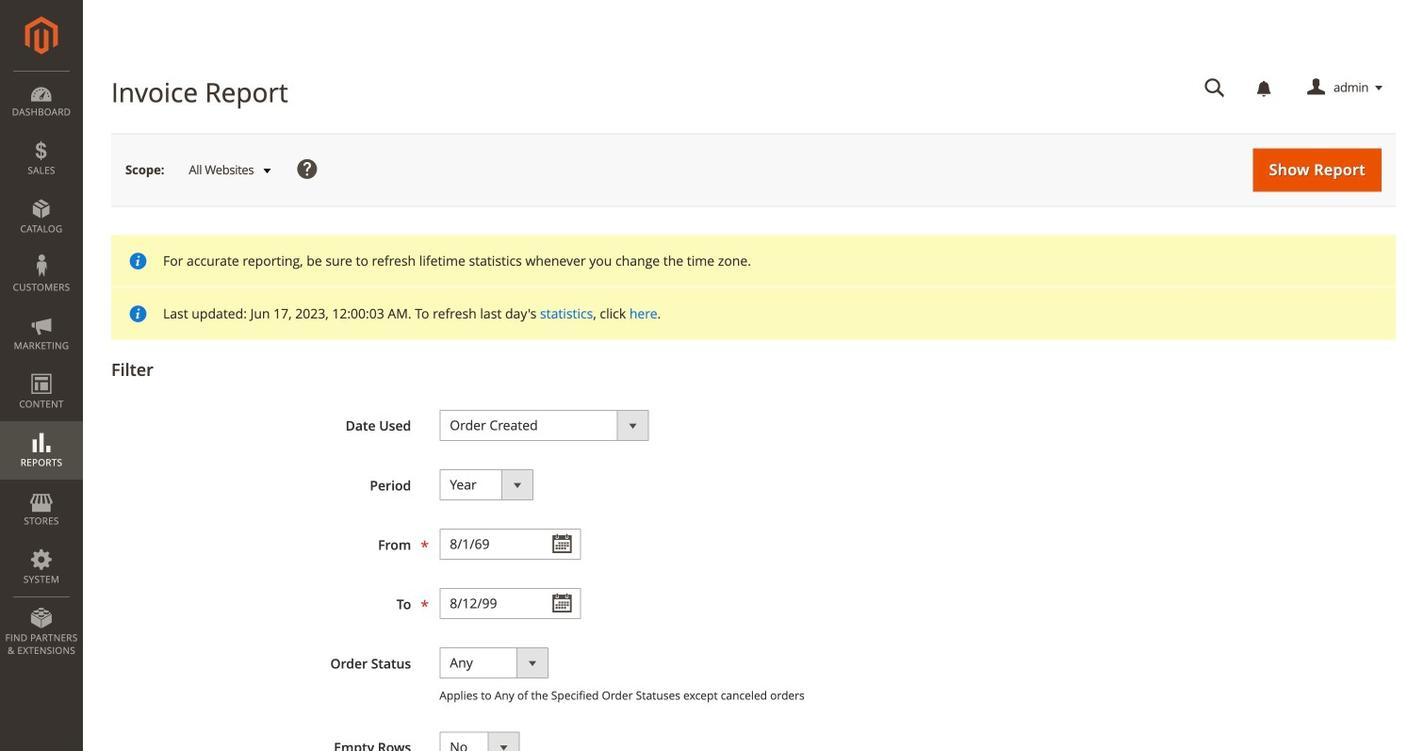 Task type: locate. For each thing, give the bounding box(es) containing it.
None text field
[[440, 529, 581, 560]]

None text field
[[1192, 72, 1239, 105], [440, 588, 581, 620], [1192, 72, 1239, 105], [440, 588, 581, 620]]

menu bar
[[0, 71, 83, 667]]

magento admin panel image
[[25, 16, 58, 55]]



